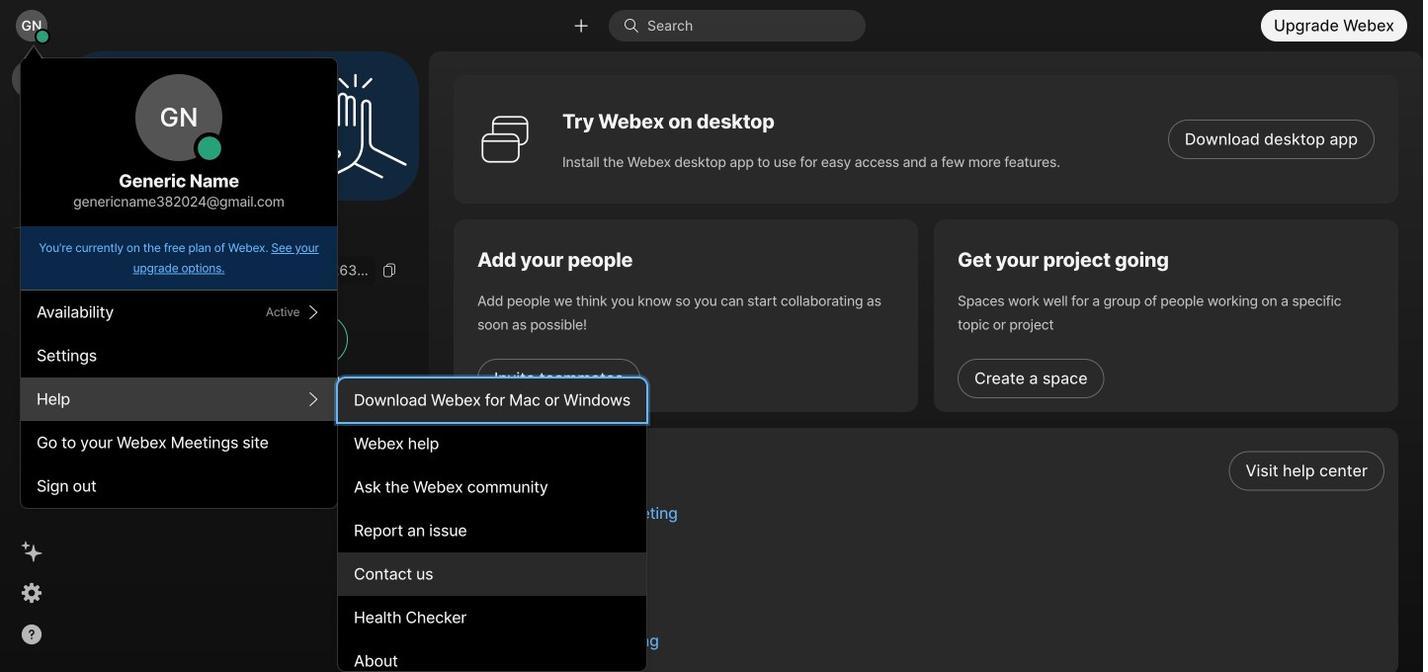 Task type: describe. For each thing, give the bounding box(es) containing it.
go to your webex meetings site menu item
[[21, 421, 337, 465]]

5 list item from the top
[[464, 620, 1399, 662]]

ask the webex community menu item
[[338, 466, 647, 509]]

1 list item from the top
[[464, 450, 1399, 492]]

webex tab list
[[12, 59, 51, 272]]

arrow right_16 image
[[306, 392, 321, 407]]

report an issue menu item
[[338, 509, 647, 553]]

4 list item from the top
[[464, 577, 1399, 620]]

settings menu item
[[21, 334, 337, 378]]

2 list item from the top
[[464, 492, 1399, 535]]

two hands high fiving image
[[296, 67, 414, 185]]



Task type: locate. For each thing, give the bounding box(es) containing it.
help menu
[[338, 379, 647, 672]]

list item
[[464, 450, 1399, 492], [464, 492, 1399, 535], [464, 535, 1399, 577], [464, 577, 1399, 620], [464, 620, 1399, 662]]

help menu item
[[21, 378, 337, 421]]

None text field
[[79, 256, 376, 284]]

sign out menu item
[[21, 465, 337, 508]]

contact us menu item
[[338, 553, 647, 596]]

3 list item from the top
[[464, 535, 1399, 577]]

profile settings menu menu bar
[[21, 291, 648, 672]]

webex help menu item
[[338, 422, 647, 466]]

health checker menu item
[[338, 596, 647, 640]]

about menu item
[[338, 640, 647, 672]]

navigation
[[0, 51, 63, 672]]



